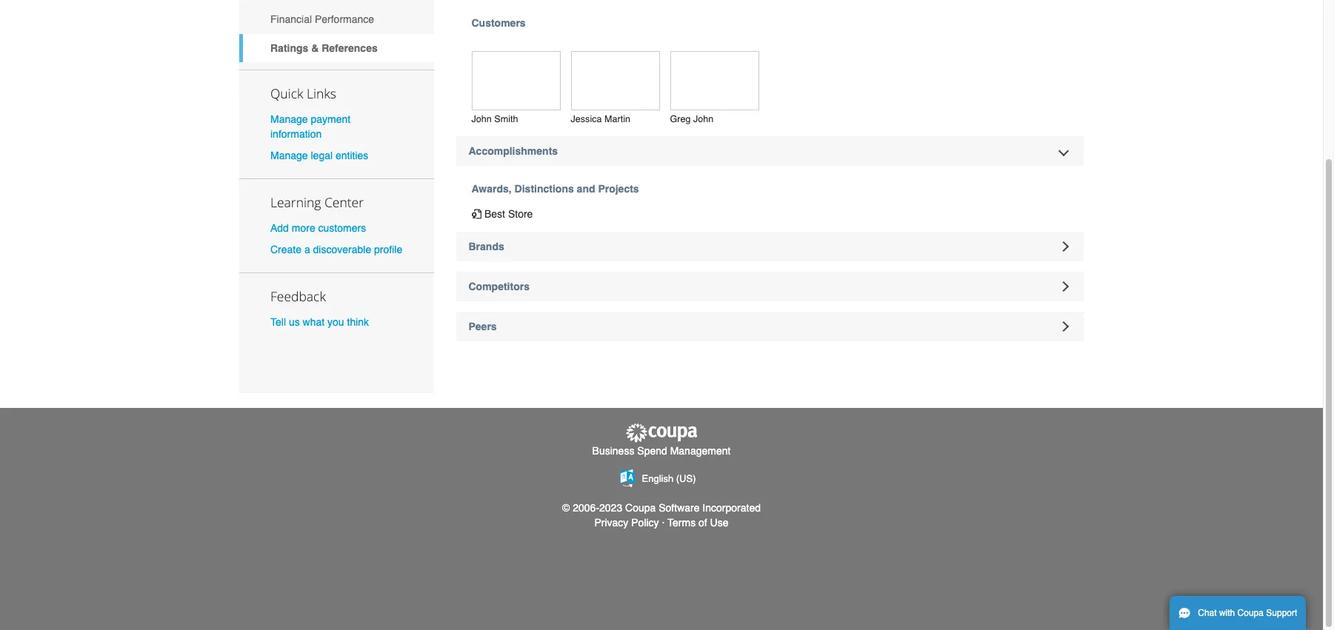 Task type: describe. For each thing, give the bounding box(es) containing it.
links
[[307, 84, 336, 102]]

learning center
[[270, 193, 364, 211]]

financial performance link
[[239, 5, 434, 34]]

store
[[508, 208, 533, 220]]

chat with coupa support button
[[1170, 596, 1306, 630]]

references
[[322, 42, 378, 54]]

english (us)
[[642, 474, 696, 485]]

feedback
[[270, 288, 326, 305]]

manage legal entities
[[270, 150, 368, 161]]

what
[[303, 316, 325, 328]]

1 john from the left
[[471, 114, 492, 125]]

2 john from the left
[[693, 114, 714, 125]]

add more customers
[[270, 222, 366, 234]]

distinctions
[[515, 183, 574, 195]]

©
[[562, 502, 570, 514]]

greg
[[670, 114, 691, 125]]

privacy policy
[[594, 517, 659, 529]]

greg john image
[[670, 51, 759, 110]]

think
[[347, 316, 369, 328]]

peers
[[469, 321, 497, 333]]

create
[[270, 244, 301, 256]]

privacy policy link
[[594, 517, 659, 529]]

0 horizontal spatial coupa
[[625, 502, 656, 514]]

projects
[[598, 183, 639, 195]]

terms of use
[[668, 517, 729, 529]]

business spend management
[[592, 445, 731, 457]]

peers heading
[[456, 312, 1084, 342]]

payment
[[311, 113, 351, 125]]

ratings
[[270, 42, 308, 54]]

add more customers link
[[270, 222, 366, 234]]

jessica martin
[[571, 114, 630, 125]]

ratings & references link
[[239, 34, 434, 62]]

manage for manage legal entities
[[270, 150, 308, 161]]

add
[[270, 222, 289, 234]]

competitors
[[469, 281, 530, 293]]

discoverable
[[313, 244, 371, 256]]

tell us what you think button
[[270, 315, 369, 330]]

financial
[[270, 14, 312, 25]]

manage for manage payment information
[[270, 113, 308, 125]]

© 2006-2023 coupa software incorporated
[[562, 502, 761, 514]]

use
[[710, 517, 729, 529]]

you
[[327, 316, 344, 328]]

john smith image
[[471, 51, 560, 110]]



Task type: vqa. For each thing, say whether or not it's contained in the screenshot.
Chat
yes



Task type: locate. For each thing, give the bounding box(es) containing it.
&
[[311, 42, 319, 54]]

awards, distinctions and projects
[[471, 183, 639, 195]]

management
[[670, 445, 731, 457]]

with
[[1219, 608, 1235, 619]]

2023
[[599, 502, 622, 514]]

manage up the information
[[270, 113, 308, 125]]

learning
[[270, 193, 321, 211]]

software
[[659, 502, 700, 514]]

peers button
[[456, 312, 1084, 342]]

chat
[[1198, 608, 1217, 619]]

greg john
[[670, 114, 714, 125]]

customers
[[318, 222, 366, 234]]

support
[[1266, 608, 1297, 619]]

a
[[304, 244, 310, 256]]

1 manage from the top
[[270, 113, 308, 125]]

jessica
[[571, 114, 602, 125]]

manage payment information link
[[270, 113, 351, 140]]

financial performance
[[270, 14, 374, 25]]

english
[[642, 474, 673, 485]]

tell us what you think
[[270, 316, 369, 328]]

2006-
[[573, 502, 599, 514]]

coupa
[[625, 502, 656, 514], [1237, 608, 1264, 619]]

accomplishments button
[[456, 137, 1084, 166]]

awards,
[[471, 183, 512, 195]]

us
[[289, 316, 300, 328]]

spend
[[637, 445, 667, 457]]

best
[[484, 208, 505, 220]]

chat with coupa support
[[1198, 608, 1297, 619]]

coupa right with
[[1237, 608, 1264, 619]]

1 horizontal spatial coupa
[[1237, 608, 1264, 619]]

quick
[[270, 84, 303, 102]]

jessica martin image
[[571, 51, 660, 110]]

martin
[[604, 114, 630, 125]]

best store
[[484, 208, 533, 220]]

2 manage from the top
[[270, 150, 308, 161]]

incorporated
[[702, 502, 761, 514]]

center
[[324, 193, 364, 211]]

create a discoverable profile
[[270, 244, 402, 256]]

coupa supplier portal image
[[624, 423, 699, 444]]

profile
[[374, 244, 402, 256]]

0 horizontal spatial john
[[471, 114, 492, 125]]

performance
[[315, 14, 374, 25]]

manage legal entities link
[[270, 150, 368, 161]]

1 vertical spatial coupa
[[1237, 608, 1264, 619]]

competitors button
[[456, 272, 1084, 302]]

accomplishments
[[469, 145, 558, 157]]

quick links
[[270, 84, 336, 102]]

entities
[[336, 150, 368, 161]]

customers
[[471, 17, 526, 29]]

tell
[[270, 316, 286, 328]]

coupa up policy
[[625, 502, 656, 514]]

legal
[[311, 150, 333, 161]]

manage
[[270, 113, 308, 125], [270, 150, 308, 161]]

business
[[592, 445, 634, 457]]

ratings & references
[[270, 42, 378, 54]]

accomplishments heading
[[456, 137, 1084, 166]]

competitors heading
[[456, 272, 1084, 302]]

manage payment information
[[270, 113, 351, 140]]

john right "greg"
[[693, 114, 714, 125]]

and
[[577, 183, 595, 195]]

more
[[292, 222, 315, 234]]

john smith
[[471, 114, 518, 125]]

(us)
[[676, 474, 696, 485]]

terms of use link
[[668, 517, 729, 529]]

smith
[[494, 114, 518, 125]]

information
[[270, 128, 322, 140]]

1 vertical spatial manage
[[270, 150, 308, 161]]

john left smith
[[471, 114, 492, 125]]

of
[[699, 517, 707, 529]]

create a discoverable profile link
[[270, 244, 402, 256]]

brands heading
[[456, 232, 1084, 262]]

manage inside manage payment information
[[270, 113, 308, 125]]

brands button
[[456, 232, 1084, 262]]

coupa inside button
[[1237, 608, 1264, 619]]

john
[[471, 114, 492, 125], [693, 114, 714, 125]]

brands
[[469, 241, 504, 253]]

manage down the information
[[270, 150, 308, 161]]

terms
[[668, 517, 696, 529]]

privacy
[[594, 517, 628, 529]]

1 horizontal spatial john
[[693, 114, 714, 125]]

0 vertical spatial manage
[[270, 113, 308, 125]]

policy
[[631, 517, 659, 529]]

0 vertical spatial coupa
[[625, 502, 656, 514]]



